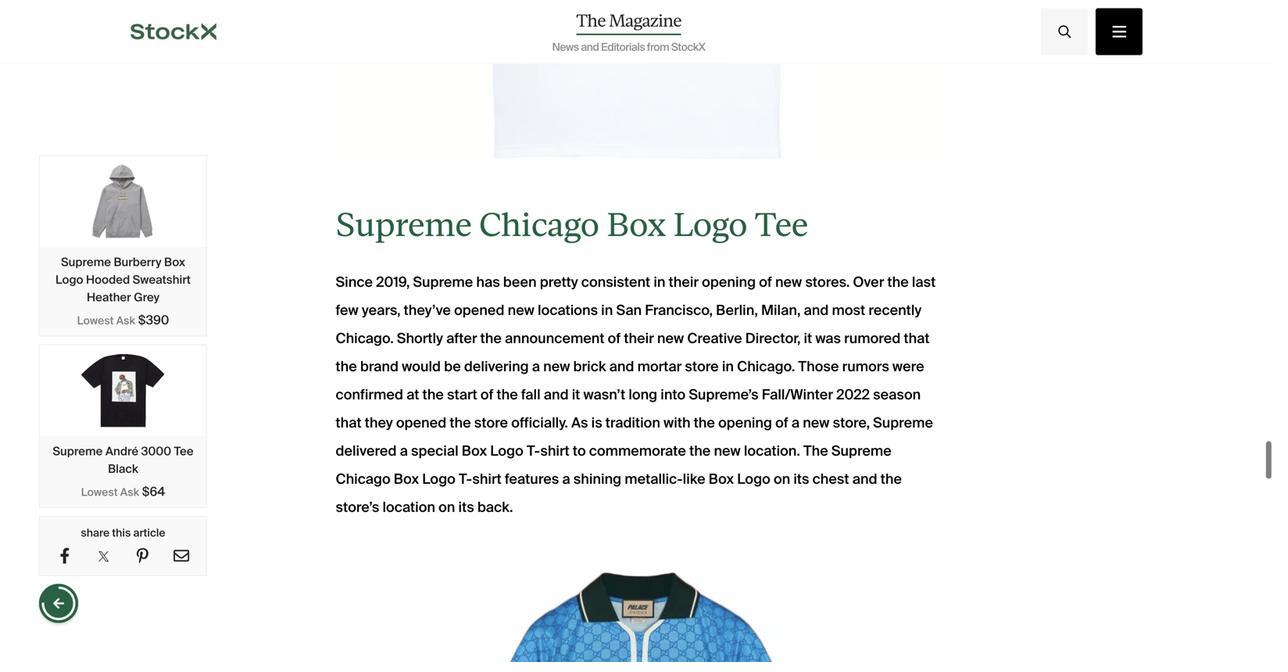 Task type: describe. For each thing, give the bounding box(es) containing it.
supreme inside supreme andré 3000 tee black
[[53, 444, 103, 459]]

since 2019, supreme has been pretty consistent in their opening of new stores. over the last few years, they've opened new locations in san francisco, berlin, milan, and most recently chicago. shortly after the announcement of their new creative director, it was rumored that the brand would be delivering a new brick and mortar store in chicago. those rumors were confirmed at the start of the fall and it wasn't long into supreme's fall/winter 2022 season that they opened the store officially. as is tradition with the opening of a new store, supreme delivered a special box logo t-shirt to commemorate the new location. the supreme chicago box logo t-shirt features a shining metallic-like box logo on its chest and the store's location on its back.
[[336, 268, 936, 511]]

2019,
[[376, 268, 410, 286]]

confirmed
[[336, 381, 403, 399]]

and right brick
[[609, 353, 634, 371]]

and right chest
[[853, 465, 878, 483]]

the up delivering
[[480, 325, 502, 343]]

long
[[629, 381, 658, 399]]

rumors
[[842, 353, 889, 371]]

since
[[336, 268, 373, 286]]

chicago inside "since 2019, supreme has been pretty consistent in their opening of new stores. over the last few years, they've opened new locations in san francisco, berlin, milan, and most recently chicago. shortly after the announcement of their new creative director, it was rumored that the brand would be delivering a new brick and mortar store in chicago. those rumors were confirmed at the start of the fall and it wasn't long into supreme's fall/winter 2022 season that they opened the store officially. as is tradition with the opening of a new store, supreme delivered a special box logo t-shirt to commemorate the new location. the supreme chicago box logo t-shirt features a shining metallic-like box logo on its chest and the store's location on its back."
[[336, 465, 391, 483]]

years,
[[362, 296, 401, 314]]

ask for $390
[[116, 313, 135, 328]]

box up consistent
[[607, 201, 666, 238]]

share
[[81, 526, 110, 540]]

locations
[[538, 296, 598, 314]]

magazine
[[609, 11, 681, 30]]

1 horizontal spatial their
[[669, 268, 699, 286]]

lowest ask $64
[[81, 484, 165, 500]]

0 vertical spatial that
[[904, 325, 930, 343]]

fall/winter
[[762, 381, 833, 399]]

1 vertical spatial opened
[[396, 409, 447, 427]]

stores.
[[805, 268, 850, 286]]

san
[[616, 296, 642, 314]]

brand
[[360, 353, 399, 371]]

the left 'brand'
[[336, 353, 357, 371]]

news
[[552, 40, 579, 54]]

supreme's
[[689, 381, 759, 399]]

1 horizontal spatial on
[[774, 465, 791, 483]]

a left special
[[400, 437, 408, 455]]

a left shining
[[562, 465, 570, 483]]

they've
[[404, 296, 451, 314]]

tee inside supreme andré 3000 tee black
[[174, 444, 194, 459]]

0 vertical spatial chicago.
[[336, 325, 394, 343]]

supreme andré 3000 tee black
[[53, 444, 194, 476]]

editorials
[[601, 40, 645, 54]]

back.
[[478, 493, 513, 511]]

supreme up 2019,
[[336, 201, 472, 238]]

officially.
[[511, 409, 568, 427]]

the up like at the bottom of page
[[690, 437, 711, 455]]

metallic-
[[625, 465, 683, 483]]

start
[[447, 381, 477, 399]]

from
[[647, 40, 669, 54]]

of down san
[[608, 325, 621, 343]]

grey
[[134, 290, 159, 305]]

director,
[[746, 325, 801, 343]]

1 vertical spatial chicago.
[[737, 353, 795, 371]]

supreme burberry box logo hooded sweatshirt heather grey
[[56, 254, 191, 305]]

supreme down store,
[[832, 437, 892, 455]]

the left last on the right of the page
[[888, 268, 909, 286]]

season
[[873, 381, 921, 399]]

1 vertical spatial t-
[[459, 465, 472, 483]]

sweatshirt
[[133, 272, 191, 287]]

supreme up they've
[[413, 268, 473, 286]]

francisco,
[[645, 296, 713, 314]]

0 horizontal spatial it
[[572, 381, 580, 399]]

consistent
[[581, 268, 651, 286]]

into
[[661, 381, 686, 399]]

0 horizontal spatial its
[[459, 493, 474, 511]]

lowest for $64
[[81, 485, 118, 500]]

heather
[[87, 290, 131, 305]]

box inside supreme burberry box logo hooded sweatshirt heather grey
[[164, 254, 185, 270]]

supreme chicago box logo tee
[[336, 201, 808, 238]]

the right 'at'
[[423, 381, 444, 399]]

2022
[[837, 381, 870, 399]]

ask for $64
[[120, 485, 139, 500]]

chest
[[813, 465, 849, 483]]

0 horizontal spatial that
[[336, 409, 362, 427]]

a up fall
[[532, 353, 540, 371]]

hooded
[[86, 272, 130, 287]]

brick
[[573, 353, 606, 371]]

rumored
[[844, 325, 901, 343]]

andré
[[105, 444, 138, 459]]

is
[[592, 409, 602, 427]]

$64
[[142, 484, 165, 500]]

most
[[832, 296, 866, 314]]

was
[[816, 325, 841, 343]]

lowest for $390
[[77, 313, 114, 328]]

0 vertical spatial the
[[576, 11, 606, 30]]

of up 'location.'
[[776, 409, 789, 427]]

0 horizontal spatial on
[[439, 493, 455, 511]]

over
[[853, 268, 884, 286]]

0 vertical spatial opened
[[454, 296, 505, 314]]

black
[[108, 461, 138, 476]]

last
[[912, 268, 936, 286]]

news and editorials from stockx
[[552, 40, 706, 54]]

has
[[476, 268, 500, 286]]

as
[[571, 409, 588, 427]]

the magazine
[[576, 11, 681, 30]]

features
[[505, 465, 559, 483]]

special
[[411, 437, 459, 455]]

new down the fall/winter
[[803, 409, 830, 427]]



Task type: locate. For each thing, give the bounding box(es) containing it.
chicago
[[479, 201, 599, 238], [336, 465, 391, 483]]

chicago.
[[336, 325, 394, 343], [737, 353, 795, 371]]

share this article
[[81, 526, 165, 540]]

store down the start
[[474, 409, 508, 427]]

commemorate
[[589, 437, 686, 455]]

of up milan, on the top of the page
[[759, 268, 772, 286]]

1 horizontal spatial in
[[654, 268, 666, 286]]

its left chest
[[794, 465, 810, 483]]

chicago down delivered
[[336, 465, 391, 483]]

tradition
[[606, 409, 661, 427]]

1 vertical spatial that
[[336, 409, 362, 427]]

1 vertical spatial ask
[[120, 485, 139, 500]]

supreme chicago box logo tee link
[[336, 201, 808, 238]]

new left 'location.'
[[714, 437, 741, 455]]

would
[[402, 353, 441, 371]]

article
[[133, 526, 165, 540]]

their up francisco,
[[669, 268, 699, 286]]

burberry
[[114, 254, 161, 270]]

delivered
[[336, 437, 397, 455]]

1 horizontal spatial it
[[804, 325, 812, 343]]

chicago. down director,
[[737, 353, 795, 371]]

in
[[654, 268, 666, 286], [601, 296, 613, 314], [722, 353, 734, 371]]

0 vertical spatial chicago
[[479, 201, 599, 238]]

1 horizontal spatial t-
[[527, 437, 540, 455]]

ask
[[116, 313, 135, 328], [120, 485, 139, 500]]

on
[[774, 465, 791, 483], [439, 493, 455, 511]]

supreme left andré
[[53, 444, 103, 459]]

supreme up 'hooded'
[[61, 254, 111, 270]]

t- up 'features' at the left bottom of the page
[[527, 437, 540, 455]]

of right the start
[[481, 381, 494, 399]]

1 horizontal spatial opened
[[454, 296, 505, 314]]

to
[[573, 437, 586, 455]]

the right with
[[694, 409, 715, 427]]

been
[[503, 268, 537, 286]]

its
[[794, 465, 810, 483], [459, 493, 474, 511]]

1 vertical spatial it
[[572, 381, 580, 399]]

1 vertical spatial the
[[804, 437, 828, 455]]

1 horizontal spatial that
[[904, 325, 930, 343]]

of
[[759, 268, 772, 286], [608, 325, 621, 343], [481, 381, 494, 399], [776, 409, 789, 427]]

1 horizontal spatial the
[[804, 437, 828, 455]]

1 horizontal spatial chicago.
[[737, 353, 795, 371]]

that
[[904, 325, 930, 343], [336, 409, 362, 427]]

0 vertical spatial opening
[[702, 268, 756, 286]]

the right chest
[[881, 465, 902, 483]]

tee right 3000
[[174, 444, 194, 459]]

those
[[798, 353, 839, 371]]

the inside "since 2019, supreme has been pretty consistent in their opening of new stores. over the last few years, they've opened new locations in san francisco, berlin, milan, and most recently chicago. shortly after the announcement of their new creative director, it was rumored that the brand would be delivering a new brick and mortar store in chicago. those rumors were confirmed at the start of the fall and it wasn't long into supreme's fall/winter 2022 season that they opened the store officially. as is tradition with the opening of a new store, supreme delivered a special box logo t-shirt to commemorate the new location. the supreme chicago box logo t-shirt features a shining metallic-like box logo on its chest and the store's location on its back."
[[804, 437, 828, 455]]

lowest ask $390
[[77, 312, 169, 328]]

1 vertical spatial store
[[474, 409, 508, 427]]

the left fall
[[497, 381, 518, 399]]

delivering
[[464, 353, 529, 371]]

berlin,
[[716, 296, 758, 314]]

0 vertical spatial its
[[794, 465, 810, 483]]

0 vertical spatial tee
[[755, 201, 808, 238]]

0 vertical spatial it
[[804, 325, 812, 343]]

0 horizontal spatial tee
[[174, 444, 194, 459]]

and right fall
[[544, 381, 569, 399]]

store's
[[336, 493, 379, 511]]

0 vertical spatial t-
[[527, 437, 540, 455]]

at
[[407, 381, 419, 399]]

1 horizontal spatial chicago
[[479, 201, 599, 238]]

shirt left to
[[540, 437, 570, 455]]

ask inside lowest ask $64
[[120, 485, 139, 500]]

0 vertical spatial on
[[774, 465, 791, 483]]

store down creative
[[685, 353, 719, 371]]

0 horizontal spatial the
[[576, 11, 606, 30]]

after
[[446, 325, 477, 343]]

0 vertical spatial shirt
[[540, 437, 570, 455]]

the up chest
[[804, 437, 828, 455]]

$390
[[138, 312, 169, 328]]

Search for articles, series, etc. text field
[[1041, 8, 1088, 55]]

0 vertical spatial lowest
[[77, 313, 114, 328]]

supreme down season
[[873, 409, 933, 427]]

tee
[[755, 201, 808, 238], [174, 444, 194, 459]]

lowest down heather
[[77, 313, 114, 328]]

0 horizontal spatial shirt
[[472, 465, 502, 483]]

wasn't
[[584, 381, 626, 399]]

like
[[683, 465, 706, 483]]

0 horizontal spatial store
[[474, 409, 508, 427]]

that up were
[[904, 325, 930, 343]]

with
[[664, 409, 691, 427]]

shining
[[574, 465, 622, 483]]

mortar
[[638, 353, 682, 371]]

lowest inside lowest ask $64
[[81, 485, 118, 500]]

the down the start
[[450, 409, 471, 427]]

new down been
[[508, 296, 535, 314]]

store,
[[833, 409, 870, 427]]

store
[[685, 353, 719, 371], [474, 409, 508, 427]]

it left was on the right of page
[[804, 325, 812, 343]]

0 horizontal spatial their
[[624, 325, 654, 343]]

lowest inside lowest ask $390
[[77, 313, 114, 328]]

milan,
[[761, 296, 801, 314]]

t-
[[527, 437, 540, 455], [459, 465, 472, 483]]

pretty
[[540, 268, 578, 286]]

location.
[[744, 437, 800, 455]]

new up milan, on the top of the page
[[775, 268, 802, 286]]

0 vertical spatial ask
[[116, 313, 135, 328]]

1 horizontal spatial shirt
[[540, 437, 570, 455]]

this
[[112, 526, 131, 540]]

0 horizontal spatial opened
[[396, 409, 447, 427]]

1 vertical spatial on
[[439, 493, 455, 511]]

shortly
[[397, 325, 443, 343]]

and down stores.
[[804, 296, 829, 314]]

logo inside supreme burberry box logo hooded sweatshirt heather grey
[[56, 272, 83, 287]]

3000
[[141, 444, 171, 459]]

that left they
[[336, 409, 362, 427]]

shirt up back.
[[472, 465, 502, 483]]

t- left 'features' at the left bottom of the page
[[459, 465, 472, 483]]

0 horizontal spatial chicago.
[[336, 325, 394, 343]]

box right special
[[462, 437, 487, 455]]

and right news
[[581, 40, 599, 54]]

opening
[[702, 268, 756, 286], [718, 409, 772, 427]]

creative
[[687, 325, 742, 343]]

recently
[[869, 296, 922, 314]]

opened down 'at'
[[396, 409, 447, 427]]

1 vertical spatial tee
[[174, 444, 194, 459]]

supreme inside supreme burberry box logo hooded sweatshirt heather grey
[[61, 254, 111, 270]]

in up francisco,
[[654, 268, 666, 286]]

ask left $390
[[116, 313, 135, 328]]

its left back.
[[459, 493, 474, 511]]

logo
[[673, 201, 747, 238], [56, 272, 83, 287], [490, 437, 524, 455], [422, 465, 456, 483], [737, 465, 771, 483]]

1 vertical spatial their
[[624, 325, 654, 343]]

stockx
[[671, 40, 706, 54]]

it up "as"
[[572, 381, 580, 399]]

opening down supreme's
[[718, 409, 772, 427]]

0 horizontal spatial in
[[601, 296, 613, 314]]

opened down has
[[454, 296, 505, 314]]

the up news
[[576, 11, 606, 30]]

ask left $64
[[120, 485, 139, 500]]

new down the announcement
[[543, 353, 570, 371]]

and
[[581, 40, 599, 54], [804, 296, 829, 314], [609, 353, 634, 371], [544, 381, 569, 399], [853, 465, 878, 483]]

they
[[365, 409, 393, 427]]

new
[[775, 268, 802, 286], [508, 296, 535, 314], [657, 325, 684, 343], [543, 353, 570, 371], [803, 409, 830, 427], [714, 437, 741, 455]]

their
[[669, 268, 699, 286], [624, 325, 654, 343]]

chicago up been
[[479, 201, 599, 238]]

1 vertical spatial shirt
[[472, 465, 502, 483]]

a down the fall/winter
[[792, 409, 800, 427]]

be
[[444, 353, 461, 371]]

ask inside lowest ask $390
[[116, 313, 135, 328]]

chicago. up 'brand'
[[336, 325, 394, 343]]

shirt
[[540, 437, 570, 455], [472, 465, 502, 483]]

1 horizontal spatial tee
[[755, 201, 808, 238]]

few
[[336, 296, 359, 314]]

the
[[888, 268, 909, 286], [480, 325, 502, 343], [336, 353, 357, 371], [423, 381, 444, 399], [497, 381, 518, 399], [450, 409, 471, 427], [694, 409, 715, 427], [690, 437, 711, 455], [881, 465, 902, 483]]

box right like at the bottom of page
[[709, 465, 734, 483]]

tee up stores.
[[755, 201, 808, 238]]

1 vertical spatial lowest
[[81, 485, 118, 500]]

1 vertical spatial chicago
[[336, 465, 391, 483]]

0 vertical spatial in
[[654, 268, 666, 286]]

were
[[893, 353, 924, 371]]

new down francisco,
[[657, 325, 684, 343]]

on right location
[[439, 493, 455, 511]]

their down san
[[624, 325, 654, 343]]

box up location
[[394, 465, 419, 483]]

a
[[532, 353, 540, 371], [792, 409, 800, 427], [400, 437, 408, 455], [562, 465, 570, 483]]

0 vertical spatial store
[[685, 353, 719, 371]]

1 vertical spatial opening
[[718, 409, 772, 427]]

0 horizontal spatial chicago
[[336, 465, 391, 483]]

1 vertical spatial its
[[459, 493, 474, 511]]

opening up berlin, on the right of the page
[[702, 268, 756, 286]]

box
[[607, 201, 666, 238], [164, 254, 185, 270], [462, 437, 487, 455], [394, 465, 419, 483], [709, 465, 734, 483]]

0 horizontal spatial t-
[[459, 465, 472, 483]]

on down 'location.'
[[774, 465, 791, 483]]

box up sweatshirt
[[164, 254, 185, 270]]

lowest down black
[[81, 485, 118, 500]]

in up supreme's
[[722, 353, 734, 371]]

2 vertical spatial in
[[722, 353, 734, 371]]

it
[[804, 325, 812, 343], [572, 381, 580, 399]]

1 vertical spatial in
[[601, 296, 613, 314]]

supreme
[[336, 201, 472, 238], [61, 254, 111, 270], [413, 268, 473, 286], [873, 409, 933, 427], [832, 437, 892, 455], [53, 444, 103, 459]]

1 horizontal spatial store
[[685, 353, 719, 371]]

the
[[576, 11, 606, 30], [804, 437, 828, 455]]

announcement
[[505, 325, 605, 343]]

in left san
[[601, 296, 613, 314]]

location
[[383, 493, 435, 511]]

1 horizontal spatial its
[[794, 465, 810, 483]]

2 horizontal spatial in
[[722, 353, 734, 371]]

fall
[[521, 381, 541, 399]]

0 vertical spatial their
[[669, 268, 699, 286]]



Task type: vqa. For each thing, say whether or not it's contained in the screenshot.
bottom IN
yes



